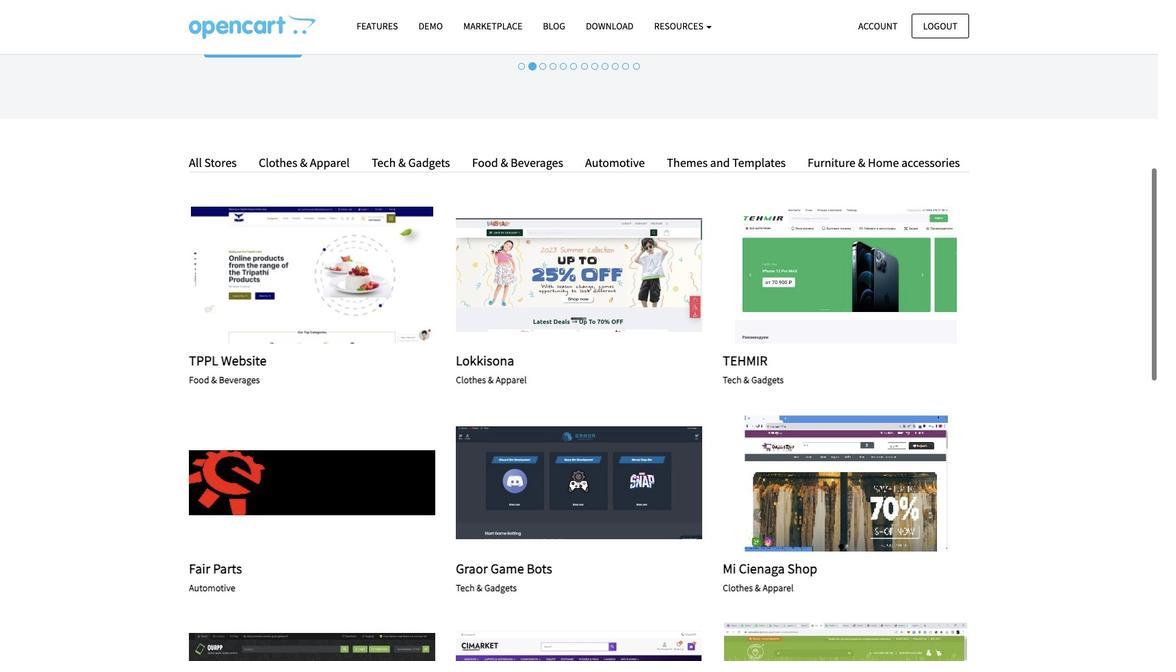 Task type: describe. For each thing, give the bounding box(es) containing it.
& inside tehmir tech & gadgets
[[744, 374, 749, 386]]

project for tehmir
[[837, 269, 884, 281]]

view for tehmir
[[808, 269, 834, 281]]

clothes & apparel
[[259, 154, 350, 170]]

resources link
[[644, 14, 722, 38]]

logout
[[923, 20, 958, 32]]

templates
[[732, 154, 786, 170]]

tehmir
[[723, 352, 768, 369]]

gadgets inside the 'graor game bots tech & gadgets'
[[484, 582, 517, 594]]

view for lokkisona
[[541, 269, 567, 281]]

themes and templates
[[667, 154, 786, 170]]

view project for lokkisona
[[541, 269, 617, 281]]

visit website link
[[204, 26, 302, 57]]

features
[[357, 20, 398, 32]]

all stores link
[[189, 153, 247, 173]]

gadgets inside "link"
[[408, 154, 450, 170]]

0 vertical spatial food
[[472, 154, 498, 170]]

features link
[[346, 14, 408, 38]]

lokkisona clothes & apparel
[[456, 352, 527, 386]]

tech inside the 'graor game bots tech & gadgets'
[[456, 582, 475, 594]]

view project link for lokkisona
[[541, 268, 617, 283]]

furniture & home accessories
[[808, 154, 960, 170]]

blog link
[[533, 14, 576, 38]]

visit
[[220, 35, 243, 48]]

marketplace
[[463, 20, 522, 32]]

apparel inside mi cienaga shop clothes & apparel
[[763, 582, 794, 594]]

& inside the 'graor game bots tech & gadgets'
[[477, 582, 482, 594]]

& inside tppl website food & beverages
[[211, 374, 217, 386]]

lokkisona
[[456, 352, 514, 369]]

& inside mi cienaga shop clothes & apparel
[[755, 582, 761, 594]]

tppl website food & beverages
[[189, 352, 267, 386]]

& inside food & beverages link
[[501, 154, 508, 170]]

blog
[[543, 20, 565, 32]]

clothes inside mi cienaga shop clothes & apparel
[[723, 582, 753, 594]]

account link
[[847, 13, 909, 38]]

& inside lokkisona clothes & apparel
[[488, 374, 494, 386]]

tppl
[[189, 352, 218, 369]]

view for tppl website
[[274, 269, 300, 281]]

tech inside "link"
[[372, 154, 396, 170]]

food & beverages link
[[462, 153, 574, 173]]

tech inside tehmir tech & gadgets
[[723, 374, 742, 386]]

clothes & apparel link
[[248, 153, 360, 173]]

opencart - showcase image
[[189, 14, 316, 39]]

mi
[[723, 560, 736, 577]]

themes
[[667, 154, 708, 170]]

view project link for mi cienaga shop
[[808, 476, 884, 491]]

view project for mi cienaga shop
[[808, 477, 884, 489]]

project for lokkisona
[[570, 269, 617, 281]]

& inside tech & gadgets "link"
[[398, 154, 406, 170]]

website for visit
[[245, 35, 286, 48]]

tech & gadgets
[[372, 154, 450, 170]]

visit website
[[220, 35, 286, 48]]

all
[[189, 154, 202, 170]]

website for tppl
[[221, 352, 267, 369]]

& inside the furniture & home accessories link
[[858, 154, 865, 170]]



Task type: vqa. For each thing, say whether or not it's contained in the screenshot.
the left 'Download' link
no



Task type: locate. For each thing, give the bounding box(es) containing it.
project for mi cienaga shop
[[837, 477, 884, 489]]

automotive
[[585, 154, 645, 170], [189, 582, 235, 594]]

1 vertical spatial website
[[221, 352, 267, 369]]

0 horizontal spatial beverages
[[219, 374, 260, 386]]

view
[[274, 269, 300, 281], [541, 269, 567, 281], [808, 269, 834, 281], [541, 477, 567, 489], [808, 477, 834, 489]]

view project for graor game bots
[[541, 477, 617, 489]]

bots
[[527, 560, 552, 577]]

project for tppl website
[[303, 269, 350, 281]]

cimarket - multipurpose opencart 4x theme image
[[456, 623, 702, 661]]

game
[[491, 560, 524, 577]]

demo link
[[408, 14, 453, 38]]

tech & gadgets link
[[361, 153, 460, 173]]

stores
[[204, 154, 237, 170]]

lokkisona image
[[456, 207, 702, 344]]

1 vertical spatial clothes
[[456, 374, 486, 386]]

1 vertical spatial beverages
[[219, 374, 260, 386]]

all stores
[[189, 154, 237, 170]]

0 horizontal spatial clothes
[[259, 154, 297, 170]]

garden centrum zahradnici.sk image
[[723, 623, 969, 661]]

website
[[245, 35, 286, 48], [221, 352, 267, 369]]

beverages inside tppl website food & beverages
[[219, 374, 260, 386]]

project
[[303, 269, 350, 281], [570, 269, 617, 281], [837, 269, 884, 281], [570, 477, 617, 489], [837, 477, 884, 489]]

2 horizontal spatial tech
[[723, 374, 742, 386]]

graor game bots tech & gadgets
[[456, 560, 552, 594]]

view project for tehmir
[[808, 269, 884, 281]]

quapp image
[[189, 623, 435, 661]]

resources
[[654, 20, 705, 32]]

parts
[[213, 560, 242, 577]]

view project
[[274, 269, 350, 281], [541, 269, 617, 281], [808, 269, 884, 281], [541, 477, 617, 489], [808, 477, 884, 489]]

tehmir tech & gadgets
[[723, 352, 784, 386]]

view project link for tehmir
[[808, 268, 884, 283]]

website right visit
[[245, 35, 286, 48]]

clothes down lokkisona
[[456, 374, 486, 386]]

0 horizontal spatial tech
[[372, 154, 396, 170]]

download link
[[576, 14, 644, 38]]

food inside tppl website food & beverages
[[189, 374, 209, 386]]

automotive link
[[575, 153, 655, 173]]

website inside tppl website food & beverages
[[221, 352, 267, 369]]

cienaga
[[739, 560, 785, 577]]

0 vertical spatial clothes
[[259, 154, 297, 170]]

1 horizontal spatial apparel
[[496, 374, 527, 386]]

0 vertical spatial website
[[245, 35, 286, 48]]

and
[[710, 154, 730, 170]]

0 horizontal spatial gadgets
[[408, 154, 450, 170]]

project for graor game bots
[[570, 477, 617, 489]]

1 horizontal spatial food
[[472, 154, 498, 170]]

clothes right stores
[[259, 154, 297, 170]]

mi cienaga shop image
[[723, 415, 969, 552]]

1 horizontal spatial automotive
[[585, 154, 645, 170]]

graor game bots image
[[456, 415, 702, 552]]

apparel inside lokkisona clothes & apparel
[[496, 374, 527, 386]]

view project link for tppl website
[[274, 268, 350, 283]]

2 horizontal spatial clothes
[[723, 582, 753, 594]]

2 vertical spatial tech
[[456, 582, 475, 594]]

shop
[[788, 560, 817, 577]]

0 vertical spatial beverages
[[511, 154, 563, 170]]

accessories
[[901, 154, 960, 170]]

0 vertical spatial automotive
[[585, 154, 645, 170]]

download
[[586, 20, 634, 32]]

0 vertical spatial tech
[[372, 154, 396, 170]]

tehmir image
[[723, 207, 969, 344]]

0 vertical spatial apparel
[[310, 154, 350, 170]]

beverages inside food & beverages link
[[511, 154, 563, 170]]

gadgets
[[408, 154, 450, 170], [751, 374, 784, 386], [484, 582, 517, 594]]

tech
[[372, 154, 396, 170], [723, 374, 742, 386], [456, 582, 475, 594]]

clothes down mi
[[723, 582, 753, 594]]

furniture
[[808, 154, 855, 170]]

marketplace link
[[453, 14, 533, 38]]

mi cienaga shop clothes & apparel
[[723, 560, 817, 594]]

gadgets inside tehmir tech & gadgets
[[751, 374, 784, 386]]

account
[[858, 20, 898, 32]]

2 horizontal spatial apparel
[[763, 582, 794, 594]]

food & beverages
[[472, 154, 563, 170]]

view project link
[[274, 268, 350, 283], [541, 268, 617, 283], [808, 268, 884, 283], [541, 476, 617, 491], [808, 476, 884, 491]]

fair
[[189, 560, 210, 577]]

demo
[[419, 20, 443, 32]]

1 vertical spatial automotive
[[189, 582, 235, 594]]

0 horizontal spatial apparel
[[310, 154, 350, 170]]

automotive inside 'fair parts automotive'
[[189, 582, 235, 594]]

1 horizontal spatial clothes
[[456, 374, 486, 386]]

0 horizontal spatial automotive
[[189, 582, 235, 594]]

1 horizontal spatial tech
[[456, 582, 475, 594]]

& inside clothes & apparel link
[[300, 154, 307, 170]]

0 vertical spatial gadgets
[[408, 154, 450, 170]]

logout link
[[912, 13, 969, 38]]

home
[[868, 154, 899, 170]]

fair parts automotive
[[189, 560, 242, 594]]

beverages
[[511, 154, 563, 170], [219, 374, 260, 386]]

website right tppl
[[221, 352, 267, 369]]

0 horizontal spatial food
[[189, 374, 209, 386]]

food
[[472, 154, 498, 170], [189, 374, 209, 386]]

view for graor game bots
[[541, 477, 567, 489]]

apparel
[[310, 154, 350, 170], [496, 374, 527, 386], [763, 582, 794, 594]]

tppl website image
[[189, 207, 435, 344]]

furniture & home accessories link
[[797, 153, 960, 173]]

view for mi cienaga shop
[[808, 477, 834, 489]]

1 vertical spatial food
[[189, 374, 209, 386]]

clothes
[[259, 154, 297, 170], [456, 374, 486, 386], [723, 582, 753, 594]]

1 vertical spatial gadgets
[[751, 374, 784, 386]]

1 horizontal spatial gadgets
[[484, 582, 517, 594]]

clothes inside lokkisona clothes & apparel
[[456, 374, 486, 386]]

2 vertical spatial clothes
[[723, 582, 753, 594]]

1 horizontal spatial beverages
[[511, 154, 563, 170]]

2 vertical spatial gadgets
[[484, 582, 517, 594]]

2 vertical spatial apparel
[[763, 582, 794, 594]]

view project link for graor game bots
[[541, 476, 617, 491]]

2 horizontal spatial gadgets
[[751, 374, 784, 386]]

view project for tppl website
[[274, 269, 350, 281]]

themes and templates link
[[657, 153, 796, 173]]

graor
[[456, 560, 488, 577]]

fair parts image
[[189, 415, 435, 552]]

1 vertical spatial apparel
[[496, 374, 527, 386]]

&
[[300, 154, 307, 170], [398, 154, 406, 170], [501, 154, 508, 170], [858, 154, 865, 170], [211, 374, 217, 386], [488, 374, 494, 386], [744, 374, 749, 386], [477, 582, 482, 594], [755, 582, 761, 594]]

1 vertical spatial tech
[[723, 374, 742, 386]]



